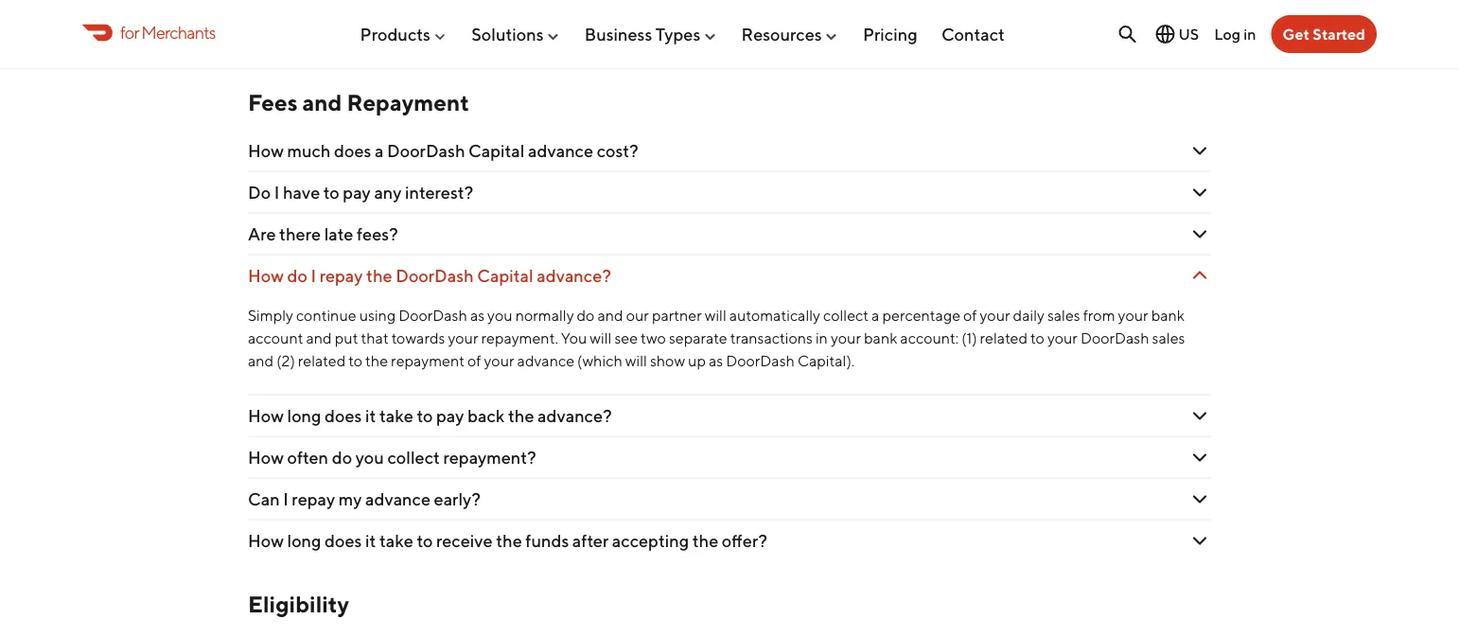 Task type: describe. For each thing, give the bounding box(es) containing it.
2 horizontal spatial i
[[311, 266, 316, 286]]

1 horizontal spatial will
[[626, 352, 647, 370]]

your up capital).
[[831, 329, 861, 347]]

you inside simply continue using doordash as you normally do and our partner will automatically collect a percentage of your daily sales from your bank account and put that towards your repayment. you will see two separate transactions in your bank account: (1) related to your doordash sales and (2) related to the repayment of your advance (which will show up as doordash capital).
[[488, 306, 513, 324]]

(2)
[[277, 352, 295, 370]]

advance inside simply continue using doordash as you normally do and our partner will automatically collect a percentage of your daily sales from your bank account and put that towards your repayment. you will see two separate transactions in your bank account: (1) related to your doordash sales and (2) related to the repayment of your advance (which will show up as doordash capital).
[[517, 352, 575, 370]]

0 vertical spatial bank
[[1152, 306, 1185, 324]]

fees?
[[357, 224, 398, 244]]

have
[[283, 182, 320, 203]]

chevron down image for to
[[1189, 530, 1212, 553]]

do inside simply continue using doordash as you normally do and our partner will automatically collect a percentage of your daily sales from your bank account and put that towards your repayment. you will see two separate transactions in your bank account: (1) related to your doordash sales and (2) related to the repayment of your advance (which will show up as doordash capital).
[[577, 306, 595, 324]]

chevron down image for pay
[[1189, 405, 1212, 428]]

much
[[287, 141, 331, 161]]

0 vertical spatial repay
[[320, 266, 363, 286]]

i for have
[[274, 182, 280, 203]]

long for how long does it take to receive the funds after accepting the offer?
[[287, 531, 321, 551]]

transactions
[[731, 329, 813, 347]]

(which
[[578, 352, 623, 370]]

it for receive
[[365, 531, 376, 551]]

parafin?
[[310, 28, 374, 49]]

contact link
[[942, 16, 1005, 52]]

and left our
[[598, 306, 624, 324]]

percentage
[[883, 306, 961, 324]]

it for pay
[[365, 406, 376, 426]]

and left (2)
[[248, 352, 274, 370]]

do
[[248, 182, 271, 203]]

separate
[[669, 329, 728, 347]]

1 vertical spatial advance?
[[538, 406, 612, 426]]

chevron down image for capital
[[1189, 140, 1212, 162]]

business types link
[[585, 16, 718, 52]]

1 vertical spatial capital
[[477, 266, 534, 286]]

what
[[248, 28, 292, 49]]

are
[[248, 224, 276, 244]]

0 vertical spatial do
[[287, 266, 308, 286]]

0 horizontal spatial sales
[[1048, 306, 1081, 324]]

and down continue
[[306, 329, 332, 347]]

often
[[287, 447, 329, 468]]

pricing
[[863, 24, 918, 44]]

daily
[[1014, 306, 1045, 324]]

3 chevron down image from the top
[[1189, 488, 1212, 511]]

does for how long does it take to pay back the advance?
[[325, 406, 362, 426]]

simply
[[248, 306, 293, 324]]

us
[[1179, 25, 1200, 43]]

is
[[295, 28, 307, 49]]

globe line image
[[1155, 23, 1177, 45]]

how often do you collect repayment?
[[248, 447, 540, 468]]

types
[[656, 24, 701, 44]]

to left receive
[[417, 531, 433, 551]]

business
[[585, 24, 653, 44]]

how for how much does a doordash capital advance cost?
[[248, 141, 284, 161]]

repayment
[[347, 89, 469, 116]]

a inside simply continue using doordash as you normally do and our partner will automatically collect a percentage of your daily sales from your bank account and put that towards your repayment. you will see two separate transactions in your bank account: (1) related to your doordash sales and (2) related to the repayment of your advance (which will show up as doordash capital).
[[872, 306, 880, 324]]

the right back
[[508, 406, 534, 426]]

how much does a doordash capital advance cost?
[[248, 141, 639, 161]]

normally
[[516, 306, 574, 324]]

0 horizontal spatial as
[[470, 306, 485, 324]]

how for how long does it take to pay back the advance?
[[248, 406, 284, 426]]

you
[[561, 329, 587, 347]]

started
[[1313, 25, 1366, 43]]

repayment
[[391, 352, 465, 370]]

show
[[650, 352, 686, 370]]

capital).
[[798, 352, 855, 370]]

repayment?
[[444, 447, 537, 468]]

eligibility
[[248, 591, 349, 618]]

after
[[573, 531, 609, 551]]

see
[[615, 329, 638, 347]]

0 vertical spatial related
[[980, 329, 1028, 347]]

solutions link
[[472, 16, 561, 52]]

accepting
[[612, 531, 689, 551]]

chevron down image for repayment?
[[1189, 447, 1212, 469]]

products link
[[360, 16, 448, 52]]

how for how often do you collect repayment?
[[248, 447, 284, 468]]

0 vertical spatial advance?
[[537, 266, 611, 286]]

1 chevron down image from the top
[[1189, 27, 1212, 50]]

get started button
[[1272, 15, 1378, 53]]

does for how much does a doordash capital advance cost?
[[334, 141, 372, 161]]

account:
[[901, 329, 959, 347]]

fees
[[248, 89, 298, 116]]

using
[[359, 306, 396, 324]]

get started
[[1283, 25, 1366, 43]]

simply continue using doordash as you normally do and our partner will automatically collect a percentage of your daily sales from your bank account and put that towards your repayment. you will see two separate transactions in your bank account: (1) related to your doordash sales and (2) related to the repayment of your advance (which will show up as doordash capital).
[[248, 306, 1186, 370]]

your right from
[[1119, 306, 1149, 324]]

0 horizontal spatial will
[[590, 329, 612, 347]]

your left daily
[[980, 306, 1011, 324]]

1 horizontal spatial sales
[[1153, 329, 1186, 347]]

to down put
[[349, 352, 363, 370]]

0 horizontal spatial collect
[[388, 447, 440, 468]]

interest?
[[405, 182, 474, 203]]

how long does it take to pay back the advance?
[[248, 406, 612, 426]]

3 chevron down image from the top
[[1189, 223, 1212, 246]]

0 vertical spatial capital
[[469, 141, 525, 161]]

for
[[120, 22, 139, 42]]

contact
[[942, 24, 1005, 44]]

back
[[468, 406, 505, 426]]

0 vertical spatial a
[[375, 141, 384, 161]]

my
[[339, 489, 362, 509]]

offer?
[[722, 531, 768, 551]]

(1)
[[962, 329, 978, 347]]

continue
[[296, 306, 357, 324]]

1 vertical spatial related
[[298, 352, 346, 370]]

log in
[[1215, 25, 1257, 43]]

can i repay my advance early?
[[248, 489, 481, 509]]

your right (1)
[[1048, 329, 1078, 347]]

long for how long does it take to pay back the advance?
[[287, 406, 321, 426]]

take for receive
[[380, 531, 414, 551]]

0 vertical spatial will
[[705, 306, 727, 324]]



Task type: vqa. For each thing, say whether or not it's contained in the screenshot.
(2)
yes



Task type: locate. For each thing, give the bounding box(es) containing it.
related down daily
[[980, 329, 1028, 347]]

automatically
[[730, 306, 821, 324]]

how up can
[[248, 447, 284, 468]]

do up the you
[[577, 306, 595, 324]]

0 horizontal spatial a
[[375, 141, 384, 161]]

0 vertical spatial it
[[365, 406, 376, 426]]

bank down percentage at the right
[[864, 329, 898, 347]]

advance left "cost?"
[[528, 141, 594, 161]]

pay left back
[[436, 406, 464, 426]]

0 vertical spatial does
[[334, 141, 372, 161]]

1 vertical spatial do
[[577, 306, 595, 324]]

it
[[365, 406, 376, 426], [365, 531, 376, 551]]

advance
[[528, 141, 594, 161], [517, 352, 575, 370], [365, 489, 431, 509]]

resources
[[742, 24, 822, 44]]

pay left any
[[343, 182, 371, 203]]

capital up 'normally'
[[477, 266, 534, 286]]

pricing link
[[863, 16, 918, 52]]

2 vertical spatial does
[[325, 531, 362, 551]]

a up any
[[375, 141, 384, 161]]

1 horizontal spatial a
[[872, 306, 880, 324]]

1 vertical spatial as
[[709, 352, 724, 370]]

4 how from the top
[[248, 447, 284, 468]]

related down put
[[298, 352, 346, 370]]

i for repay
[[283, 489, 289, 509]]

i right can
[[283, 489, 289, 509]]

take down can i repay my advance early?
[[380, 531, 414, 551]]

2 horizontal spatial do
[[577, 306, 595, 324]]

put
[[335, 329, 358, 347]]

chevron down image for doordash
[[1189, 265, 1212, 287]]

resources link
[[742, 16, 839, 52]]

1 vertical spatial does
[[325, 406, 362, 426]]

your
[[980, 306, 1011, 324], [1119, 306, 1149, 324], [448, 329, 479, 347], [831, 329, 861, 347], [1048, 329, 1078, 347], [484, 352, 515, 370]]

business types
[[585, 24, 701, 44]]

in up capital).
[[816, 329, 828, 347]]

from
[[1084, 306, 1116, 324]]

1 horizontal spatial pay
[[436, 406, 464, 426]]

collect inside simply continue using doordash as you normally do and our partner will automatically collect a percentage of your daily sales from your bank account and put that towards your repayment. you will see two separate transactions in your bank account: (1) related to your doordash sales and (2) related to the repayment of your advance (which will show up as doordash capital).
[[824, 306, 869, 324]]

take up 'how often do you collect repayment?'
[[380, 406, 414, 426]]

log in link
[[1215, 25, 1257, 43]]

up
[[688, 352, 706, 370]]

our
[[626, 306, 649, 324]]

1 vertical spatial will
[[590, 329, 612, 347]]

2 vertical spatial advance
[[365, 489, 431, 509]]

0 vertical spatial i
[[274, 182, 280, 203]]

how up simply
[[248, 266, 284, 286]]

for merchants link
[[82, 20, 216, 45]]

0 horizontal spatial in
[[816, 329, 828, 347]]

to down daily
[[1031, 329, 1045, 347]]

how down (2)
[[248, 406, 284, 426]]

repay down late
[[320, 266, 363, 286]]

related
[[980, 329, 1028, 347], [298, 352, 346, 370]]

the
[[366, 266, 393, 286], [366, 352, 388, 370], [508, 406, 534, 426], [496, 531, 522, 551], [693, 531, 719, 551]]

of
[[964, 306, 978, 324], [468, 352, 481, 370]]

6 chevron down image from the top
[[1189, 530, 1212, 553]]

0 horizontal spatial related
[[298, 352, 346, 370]]

and
[[302, 89, 342, 116], [598, 306, 624, 324], [306, 329, 332, 347], [248, 352, 274, 370]]

late
[[324, 224, 353, 244]]

early?
[[434, 489, 481, 509]]

partner
[[652, 306, 702, 324]]

can
[[248, 489, 280, 509]]

fees and repayment
[[248, 89, 469, 116]]

2 chevron down image from the top
[[1189, 140, 1212, 162]]

cost?
[[597, 141, 639, 161]]

how down can
[[248, 531, 284, 551]]

any
[[374, 182, 402, 203]]

your up repayment
[[448, 329, 479, 347]]

the left offer?
[[693, 531, 719, 551]]

0 vertical spatial long
[[287, 406, 321, 426]]

you up can i repay my advance early?
[[356, 447, 384, 468]]

of up (1)
[[964, 306, 978, 324]]

advance down 'how often do you collect repayment?'
[[365, 489, 431, 509]]

1 vertical spatial a
[[872, 306, 880, 324]]

that
[[361, 329, 389, 347]]

will down "see" in the bottom of the page
[[626, 352, 647, 370]]

1 horizontal spatial of
[[964, 306, 978, 324]]

as up repayment.
[[470, 306, 485, 324]]

funds
[[526, 531, 569, 551]]

how long does it take to receive the funds after accepting the offer?
[[248, 531, 768, 551]]

capital
[[469, 141, 525, 161], [477, 266, 534, 286]]

long up eligibility
[[287, 531, 321, 551]]

advance? up 'normally'
[[537, 266, 611, 286]]

in right log
[[1244, 25, 1257, 43]]

1 vertical spatial collect
[[388, 447, 440, 468]]

of right repayment
[[468, 352, 481, 370]]

collect
[[824, 306, 869, 324], [388, 447, 440, 468]]

0 vertical spatial chevron down image
[[1189, 181, 1212, 204]]

0 horizontal spatial i
[[274, 182, 280, 203]]

solutions
[[472, 24, 544, 44]]

0 horizontal spatial you
[[356, 447, 384, 468]]

for merchants
[[120, 22, 216, 42]]

1 horizontal spatial do
[[332, 447, 352, 468]]

and right the fees
[[302, 89, 342, 116]]

how
[[248, 141, 284, 161], [248, 266, 284, 286], [248, 406, 284, 426], [248, 447, 284, 468], [248, 531, 284, 551]]

a left percentage at the right
[[872, 306, 880, 324]]

0 vertical spatial in
[[1244, 25, 1257, 43]]

in
[[1244, 25, 1257, 43], [816, 329, 828, 347]]

1 vertical spatial i
[[311, 266, 316, 286]]

2 how from the top
[[248, 266, 284, 286]]

0 vertical spatial as
[[470, 306, 485, 324]]

5 chevron down image from the top
[[1189, 447, 1212, 469]]

1 vertical spatial sales
[[1153, 329, 1186, 347]]

0 vertical spatial collect
[[824, 306, 869, 324]]

1 it from the top
[[365, 406, 376, 426]]

0 horizontal spatial pay
[[343, 182, 371, 203]]

0 vertical spatial take
[[380, 406, 414, 426]]

1 how from the top
[[248, 141, 284, 161]]

1 vertical spatial of
[[468, 352, 481, 370]]

does for how long does it take to receive the funds after accepting the offer?
[[325, 531, 362, 551]]

1 take from the top
[[380, 406, 414, 426]]

4 chevron down image from the top
[[1189, 265, 1212, 287]]

advance down repayment.
[[517, 352, 575, 370]]

1 vertical spatial bank
[[864, 329, 898, 347]]

does
[[334, 141, 372, 161], [325, 406, 362, 426], [325, 531, 362, 551]]

0 horizontal spatial of
[[468, 352, 481, 370]]

to
[[324, 182, 340, 203], [1031, 329, 1045, 347], [349, 352, 363, 370], [417, 406, 433, 426], [417, 531, 433, 551]]

chevron down image for interest?
[[1189, 181, 1212, 204]]

0 vertical spatial you
[[488, 306, 513, 324]]

the left funds in the bottom of the page
[[496, 531, 522, 551]]

1 vertical spatial pay
[[436, 406, 464, 426]]

0 horizontal spatial do
[[287, 266, 308, 286]]

1 horizontal spatial in
[[1244, 25, 1257, 43]]

0 horizontal spatial bank
[[864, 329, 898, 347]]

advance? down "(which"
[[538, 406, 612, 426]]

0 vertical spatial sales
[[1048, 306, 1081, 324]]

do
[[287, 266, 308, 286], [577, 306, 595, 324], [332, 447, 352, 468]]

2 take from the top
[[380, 531, 414, 551]]

products
[[360, 24, 431, 44]]

does up often
[[325, 406, 362, 426]]

get
[[1283, 25, 1310, 43]]

take for pay
[[380, 406, 414, 426]]

to up 'how often do you collect repayment?'
[[417, 406, 433, 426]]

receive
[[436, 531, 493, 551]]

1 vertical spatial chevron down image
[[1189, 405, 1212, 428]]

1 vertical spatial take
[[380, 531, 414, 551]]

0 vertical spatial advance
[[528, 141, 594, 161]]

repay left my
[[292, 489, 335, 509]]

2 vertical spatial do
[[332, 447, 352, 468]]

do down there on the top of page
[[287, 266, 308, 286]]

1 vertical spatial repay
[[292, 489, 335, 509]]

2 vertical spatial chevron down image
[[1189, 488, 1212, 511]]

to right have
[[324, 182, 340, 203]]

capital up 'interest?'
[[469, 141, 525, 161]]

5 how from the top
[[248, 531, 284, 551]]

advance?
[[537, 266, 611, 286], [538, 406, 612, 426]]

repayment.
[[481, 329, 558, 347]]

1 vertical spatial advance
[[517, 352, 575, 370]]

you
[[488, 306, 513, 324], [356, 447, 384, 468]]

chevron down image
[[1189, 27, 1212, 50], [1189, 140, 1212, 162], [1189, 223, 1212, 246], [1189, 265, 1212, 287], [1189, 447, 1212, 469], [1189, 530, 1212, 553]]

do right often
[[332, 447, 352, 468]]

you up repayment.
[[488, 306, 513, 324]]

1 vertical spatial long
[[287, 531, 321, 551]]

how do i repay the doordash capital advance?
[[248, 266, 611, 286]]

1 horizontal spatial collect
[[824, 306, 869, 324]]

sales
[[1048, 306, 1081, 324], [1153, 329, 1186, 347]]

are there late fees?
[[248, 224, 402, 244]]

the up using
[[366, 266, 393, 286]]

1 horizontal spatial i
[[283, 489, 289, 509]]

the down that
[[366, 352, 388, 370]]

1 long from the top
[[287, 406, 321, 426]]

account
[[248, 329, 303, 347]]

towards
[[392, 329, 445, 347]]

two
[[641, 329, 666, 347]]

long
[[287, 406, 321, 426], [287, 531, 321, 551]]

collect up capital).
[[824, 306, 869, 324]]

what is parafin?
[[248, 28, 374, 49]]

long up often
[[287, 406, 321, 426]]

how for how long does it take to receive the funds after accepting the offer?
[[248, 531, 284, 551]]

bank
[[1152, 306, 1185, 324], [864, 329, 898, 347]]

in inside simply continue using doordash as you normally do and our partner will automatically collect a percentage of your daily sales from your bank account and put that towards your repayment. you will see two separate transactions in your bank account: (1) related to your doordash sales and (2) related to the repayment of your advance (which will show up as doordash capital).
[[816, 329, 828, 347]]

there
[[279, 224, 321, 244]]

log
[[1215, 25, 1241, 43]]

how up do
[[248, 141, 284, 161]]

1 horizontal spatial related
[[980, 329, 1028, 347]]

2 vertical spatial will
[[626, 352, 647, 370]]

collect down how long does it take to pay back the advance? at bottom left
[[388, 447, 440, 468]]

does up do i have to pay any interest? at the top
[[334, 141, 372, 161]]

2 chevron down image from the top
[[1189, 405, 1212, 428]]

2 long from the top
[[287, 531, 321, 551]]

it up 'how often do you collect repayment?'
[[365, 406, 376, 426]]

1 vertical spatial in
[[816, 329, 828, 347]]

how for how do i repay the doordash capital advance?
[[248, 266, 284, 286]]

merchants
[[141, 22, 216, 42]]

repay
[[320, 266, 363, 286], [292, 489, 335, 509]]

1 horizontal spatial you
[[488, 306, 513, 324]]

it down can i repay my advance early?
[[365, 531, 376, 551]]

1 chevron down image from the top
[[1189, 181, 1212, 204]]

as right up
[[709, 352, 724, 370]]

0 vertical spatial of
[[964, 306, 978, 324]]

will up "(which"
[[590, 329, 612, 347]]

does down my
[[325, 531, 362, 551]]

your down repayment.
[[484, 352, 515, 370]]

2 horizontal spatial will
[[705, 306, 727, 324]]

2 vertical spatial i
[[283, 489, 289, 509]]

1 vertical spatial it
[[365, 531, 376, 551]]

do i have to pay any interest?
[[248, 182, 474, 203]]

as
[[470, 306, 485, 324], [709, 352, 724, 370]]

will up separate
[[705, 306, 727, 324]]

the inside simply continue using doordash as you normally do and our partner will automatically collect a percentage of your daily sales from your bank account and put that towards your repayment. you will see two separate transactions in your bank account: (1) related to your doordash sales and (2) related to the repayment of your advance (which will show up as doordash capital).
[[366, 352, 388, 370]]

3 how from the top
[[248, 406, 284, 426]]

1 horizontal spatial bank
[[1152, 306, 1185, 324]]

0 vertical spatial pay
[[343, 182, 371, 203]]

will
[[705, 306, 727, 324], [590, 329, 612, 347], [626, 352, 647, 370]]

a
[[375, 141, 384, 161], [872, 306, 880, 324]]

1 horizontal spatial as
[[709, 352, 724, 370]]

take
[[380, 406, 414, 426], [380, 531, 414, 551]]

i right do
[[274, 182, 280, 203]]

chevron down image
[[1189, 181, 1212, 204], [1189, 405, 1212, 428], [1189, 488, 1212, 511]]

bank right from
[[1152, 306, 1185, 324]]

1 vertical spatial you
[[356, 447, 384, 468]]

i up continue
[[311, 266, 316, 286]]

2 it from the top
[[365, 531, 376, 551]]



